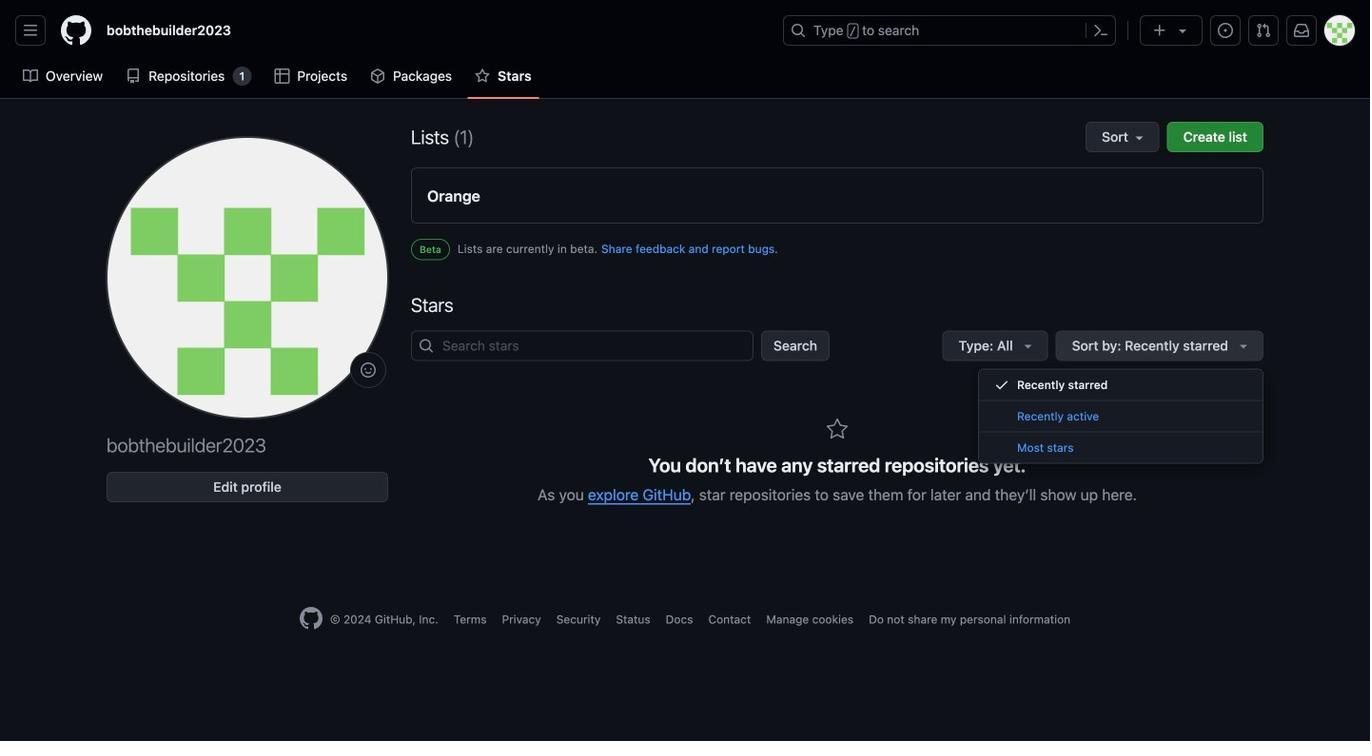 Task type: describe. For each thing, give the bounding box(es) containing it.
package image
[[370, 69, 386, 84]]

command palette image
[[1093, 23, 1109, 38]]

repo image
[[126, 69, 141, 84]]

homepage image
[[300, 607, 322, 630]]

book image
[[23, 69, 38, 84]]

homepage image
[[61, 15, 91, 46]]

0 horizontal spatial triangle down image
[[1175, 23, 1191, 38]]

1 vertical spatial triangle down image
[[1236, 338, 1251, 353]]

change your avatar image
[[107, 137, 388, 419]]

notifications image
[[1294, 23, 1310, 38]]



Task type: vqa. For each thing, say whether or not it's contained in the screenshot.
option
no



Task type: locate. For each thing, give the bounding box(es) containing it.
0 vertical spatial triangle down image
[[1175, 23, 1191, 38]]

search image
[[419, 338, 434, 353]]

Search stars search field
[[411, 331, 754, 361]]

smiley image
[[361, 363, 376, 378]]

table image
[[274, 69, 290, 84]]

feature release label: beta element
[[411, 239, 450, 260]]

triangle down image
[[1021, 338, 1036, 353]]

triangle down image
[[1175, 23, 1191, 38], [1236, 338, 1251, 353]]

plus image
[[1152, 23, 1168, 38]]

git pull request image
[[1256, 23, 1271, 38]]

star image
[[475, 69, 490, 84]]

1 horizontal spatial triangle down image
[[1236, 338, 1251, 353]]

menu
[[979, 370, 1263, 464]]

star image
[[826, 418, 849, 441]]

issue opened image
[[1218, 23, 1233, 38]]



